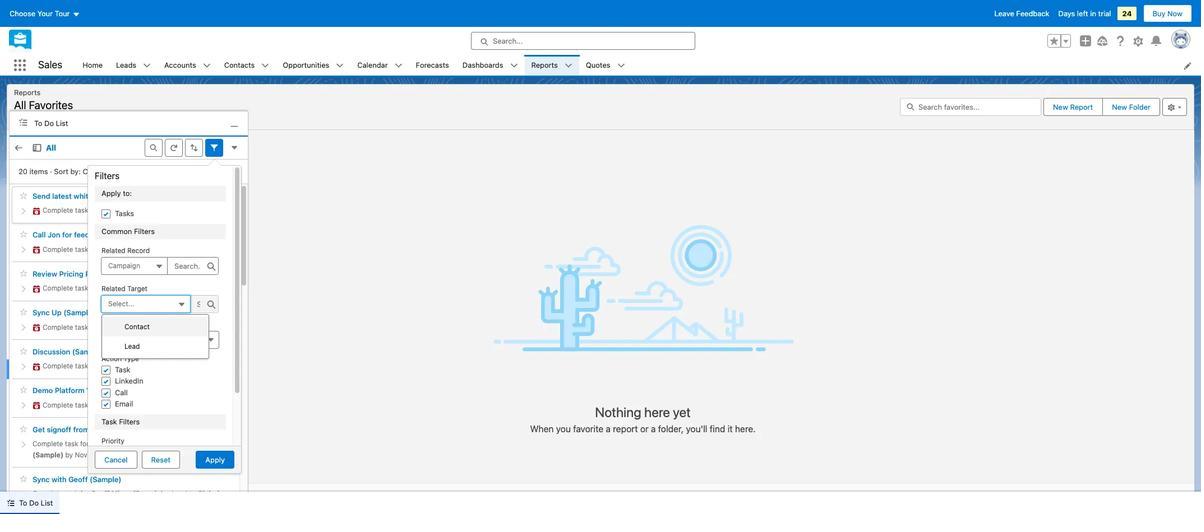 Task type: describe. For each thing, give the bounding box(es) containing it.
carole
[[101, 284, 123, 293]]

with for shared
[[51, 322, 65, 331]]

20
[[19, 167, 27, 176]]

18
[[202, 284, 209, 293]]

2 a from the left
[[651, 424, 656, 434]]

created by me link for shared
[[7, 295, 91, 316]]

leads link
[[109, 55, 143, 76]]

send latest whitepaper (sample) link
[[33, 192, 146, 201]]

complete task for geoff minor (sample)
[[43, 206, 174, 215]]

(sample) inside get signoff from leanne (sample) link
[[119, 426, 150, 435]]

complete task for amy jordan (sample)
[[43, 401, 174, 410]]

folder
[[1130, 103, 1151, 111]]

public reports link
[[7, 210, 91, 231]]

new report button
[[1045, 99, 1102, 115]]

Search by object type, Select... button
[[101, 296, 191, 314]]

all for all folders
[[25, 280, 33, 289]]

linkedin
[[115, 377, 143, 386]]

1 a from the left
[[606, 424, 611, 434]]

task for complete task for leanne tomlin (sample) from
[[65, 440, 78, 449]]

sync up (sample) element
[[12, 304, 237, 341]]

0 vertical spatial filters
[[95, 171, 120, 181]]

all favorites
[[25, 365, 69, 374]]

private reports link
[[7, 189, 91, 210]]

task for complete task for geoff minor (sample) related to
[[65, 490, 78, 499]]

acme
[[191, 440, 210, 449]]

(sample) right jordan
[[143, 401, 174, 410]]

sync with geoff (sample) element
[[12, 471, 237, 515]]

reset
[[151, 456, 170, 465]]

get signoff from leanne (sample) link
[[33, 426, 150, 435]]

here
[[645, 405, 670, 420]]

(sample) inside demo platform widgets (sample) link
[[117, 387, 149, 396]]

text default image inside accounts list item
[[203, 62, 211, 70]]

complete task for carole white (sample) by oct 18
[[43, 284, 209, 293]]

sync for sync up (sample)
[[33, 309, 50, 318]]

reports up recent
[[20, 134, 55, 143]]

(sample) inside sync up (sample) link
[[64, 309, 95, 318]]

oct for discussion (sample)
[[193, 362, 205, 371]]

find
[[710, 424, 726, 434]]

media
[[33, 501, 53, 510]]

platform
[[55, 387, 85, 396]]

oct for review pricing proposal (sample)
[[189, 284, 200, 293]]

to do list button
[[0, 493, 60, 515]]

1 horizontal spatial jon
[[101, 245, 113, 254]]

reports down public reports link
[[35, 237, 62, 246]]

all favorites link
[[7, 359, 91, 380]]

text default image right 0
[[19, 118, 27, 127]]

opportunities
[[283, 60, 329, 69]]

acme (sample)
[[33, 440, 210, 460]]

(sample) right tasks
[[143, 206, 174, 215]]

demo platform widgets (sample) link
[[33, 387, 149, 396]]

related
[[165, 490, 188, 499]]

choose
[[10, 9, 35, 18]]

for for complete task for leanne tomlin (sample) from
[[80, 440, 89, 449]]

by inside review pricing proposal (sample) element
[[179, 284, 187, 293]]

reset button
[[142, 452, 180, 470]]

quotes list item
[[579, 55, 632, 76]]

get signoff from leanne (sample) element
[[12, 421, 237, 468]]

private reports
[[25, 195, 77, 204]]

to for text default image within to do list "button"
[[19, 499, 27, 508]]

to do list dialog
[[9, 111, 249, 515]]

sync for sync with geoff (sample)
[[33, 476, 50, 485]]

leave
[[995, 9, 1015, 18]]

by right ·
[[54, 174, 62, 183]]

filters for common filters
[[134, 227, 155, 236]]

all for all reports
[[25, 237, 33, 246]]

contact
[[125, 323, 150, 332]]

complete for complete task for amy jordan (sample)
[[43, 401, 73, 410]]

folder,
[[658, 424, 684, 434]]

send latest whitepaper (sample) element
[[12, 187, 237, 224]]

shared with me
[[25, 322, 77, 331]]

dashboards list item
[[456, 55, 525, 76]]

sarah
[[101, 323, 121, 332]]

created by me for with
[[25, 301, 74, 310]]

with for sync
[[52, 476, 66, 485]]

sync with geoff (sample) link
[[33, 476, 121, 485]]

text default image inside contacts list item
[[262, 62, 269, 70]]

related for related target
[[102, 285, 125, 294]]

home
[[83, 60, 103, 69]]

(sample) up reset
[[141, 440, 172, 449]]

record
[[127, 247, 150, 255]]

text default image inside review pricing proposal (sample) element
[[33, 285, 40, 293]]

contacts list item
[[217, 55, 276, 76]]

complete for complete task for sarah loehr (sample)
[[43, 323, 73, 332]]

public reports
[[25, 216, 74, 225]]

text default image inside to do list "button"
[[7, 500, 15, 508]]

call for call
[[115, 389, 128, 398]]

complete task for leanne tomlin (sample) from
[[33, 440, 191, 449]]

me for reports
[[64, 174, 74, 183]]

demo platform widgets (sample) element
[[12, 382, 237, 419]]

do for text default image within to do list "button"
[[29, 499, 39, 508]]

global
[[198, 490, 219, 499]]

text default image inside reports "list item"
[[565, 62, 573, 70]]

sync with geoff (sample)
[[33, 476, 121, 485]]

report
[[1071, 103, 1093, 111]]

now
[[1168, 9, 1183, 18]]

reports link
[[525, 55, 565, 76]]

(sample) down search by object type, select... button
[[143, 323, 174, 332]]

0 vertical spatial jon
[[48, 231, 60, 240]]

quotes
[[586, 60, 611, 69]]

for for complete task for amy jordan (sample)
[[90, 401, 99, 410]]

leanne for tomlin
[[91, 440, 115, 449]]

(sample) inside discussion (sample) link
[[72, 348, 104, 357]]

cancel
[[104, 456, 128, 465]]

task for complete task for amy jordan (sample)
[[75, 401, 88, 410]]

task for complete task for jon amos (sample)
[[75, 245, 88, 254]]

1 vertical spatial favorites
[[20, 346, 61, 355]]

new report
[[1054, 103, 1093, 111]]

for for complete task for david adelson (sample) by oct 26
[[90, 362, 99, 371]]

complete task for geoff minor (sample) related to
[[33, 490, 198, 499]]

complete task for sarah loehr (sample)
[[43, 323, 174, 332]]

list for text default image within to do list "button"
[[41, 499, 53, 508]]

search... button
[[471, 32, 696, 50]]

yet
[[673, 405, 691, 420]]

reports down private reports
[[48, 216, 74, 225]]

24
[[1123, 9, 1132, 18]]

leads
[[116, 60, 136, 69]]

new for new report
[[1054, 103, 1069, 111]]

Search... text field
[[167, 258, 219, 276]]

call for call jon for feedback (sample)
[[33, 231, 46, 240]]

task filters
[[102, 418, 140, 427]]

public
[[25, 216, 46, 225]]

adelson
[[122, 362, 149, 371]]

nov
[[75, 451, 87, 460]]

favorite
[[573, 424, 604, 434]]

text default image inside the send latest whitepaper (sample) element
[[33, 207, 40, 215]]

complete for complete task for david adelson (sample) by oct 26
[[43, 362, 73, 371]]

left
[[1078, 9, 1089, 18]]

text default image inside sync up (sample) element
[[33, 324, 40, 332]]

leads list item
[[109, 55, 158, 76]]

0 vertical spatial widgets
[[87, 387, 115, 396]]

send latest whitepaper (sample)
[[33, 192, 146, 201]]

geoff for complete task for geoff minor (sample) related to
[[91, 490, 110, 499]]

(sample) right adelson
[[151, 362, 182, 371]]

favorites inside "reports all favorites 0 items"
[[29, 99, 73, 112]]

to do list for text default image to the right of 0
[[34, 119, 68, 128]]

tour
[[55, 9, 70, 18]]

me for with
[[64, 301, 74, 310]]

your
[[37, 9, 53, 18]]

·
[[50, 167, 52, 176]]

minor for complete task for geoff minor (sample) related to
[[112, 490, 131, 499]]

items inside "reports all favorites 0 items"
[[20, 115, 37, 124]]

text default image inside 'leads' list item
[[143, 62, 151, 70]]

you'll
[[686, 424, 708, 434]]

task for task filters
[[102, 418, 117, 427]]

complete task for david adelson (sample) by oct 26
[[43, 362, 215, 371]]

choose your tour
[[10, 9, 70, 18]]

feedback
[[1017, 9, 1050, 18]]

dashboards link
[[456, 55, 510, 76]]

type
[[124, 355, 139, 363]]

to do list for text default image within to do list "button"
[[19, 499, 53, 508]]

here.
[[735, 424, 756, 434]]

(sample) inside global media - 270 widgets (sample)
[[104, 501, 135, 510]]

leave feedback link
[[995, 9, 1050, 18]]

campaign
[[108, 262, 140, 271]]

(sample) inside review pricing proposal (sample) element
[[146, 284, 177, 293]]

task for complete task for david adelson (sample) by oct 26
[[75, 362, 88, 371]]

or
[[641, 424, 649, 434]]

apply to:
[[102, 189, 132, 198]]

new for new folder
[[1113, 103, 1128, 111]]

1 vertical spatial geoff
[[68, 476, 88, 485]]

dashboards
[[463, 60, 503, 69]]

Search... text field
[[190, 296, 219, 314]]

complete for complete task for carole white (sample) by oct 18
[[43, 284, 73, 293]]

reports list item
[[525, 55, 579, 76]]

related target
[[102, 285, 148, 294]]

folders inside all folders link
[[35, 280, 60, 289]]

loehr
[[122, 323, 142, 332]]

for for complete task for carole white (sample) by oct 18
[[90, 284, 99, 293]]

related for related record
[[102, 247, 125, 255]]

sort
[[54, 167, 68, 176]]

reports inside "list item"
[[532, 60, 558, 69]]

review pricing proposal (sample) link
[[33, 270, 149, 279]]

calendar
[[358, 60, 388, 69]]

related record
[[102, 247, 150, 255]]

nothing here yet when you favorite a report or a folder, you'll find it here.
[[530, 405, 756, 434]]



Task type: vqa. For each thing, say whether or not it's contained in the screenshot.
the left Today
no



Task type: locate. For each thing, give the bounding box(es) containing it.
created by me down all folders link
[[25, 301, 74, 310]]

text default image down "all reports"
[[33, 246, 40, 254]]

for inside sync with geoff (sample) element
[[80, 490, 89, 499]]

for inside sync up (sample) element
[[90, 323, 99, 332]]

accounts list item
[[158, 55, 217, 76]]

task inside get signoff from leanne (sample) element
[[65, 440, 78, 449]]

with down up on the left of page
[[51, 322, 65, 331]]

text default image inside demo platform widgets (sample) element
[[33, 402, 40, 410]]

0 vertical spatial task
[[115, 366, 131, 375]]

geoff down 'apply to:' in the left top of the page
[[101, 206, 120, 215]]

(sample) up tasks
[[115, 192, 146, 201]]

to do list up all button
[[34, 119, 68, 128]]

it
[[728, 424, 733, 434]]

complete up public reports on the left of page
[[43, 206, 73, 215]]

to:
[[123, 189, 132, 198]]

0 vertical spatial list
[[56, 119, 68, 128]]

all down public
[[25, 237, 33, 246]]

days
[[1059, 9, 1076, 18]]

2 vertical spatial filters
[[119, 418, 140, 427]]

all up 0
[[14, 99, 26, 112]]

oct inside discussion (sample) element
[[193, 362, 205, 371]]

text default image inside 'call jon for feedback (sample)' element
[[33, 246, 40, 254]]

for inside the send latest whitepaper (sample) element
[[90, 206, 99, 215]]

discussion (sample) element
[[12, 343, 237, 380]]

from left "acme"
[[174, 440, 189, 449]]

task inside 'call jon for feedback (sample)' element
[[75, 245, 88, 254]]

by inside discussion (sample) element
[[184, 362, 191, 371]]

(sample) up david
[[72, 348, 104, 357]]

folders up all folders
[[20, 261, 55, 270]]

1 vertical spatial created by me link
[[7, 295, 91, 316]]

sync up 'shared'
[[33, 309, 50, 318]]

leanne up priority at the bottom of page
[[91, 426, 117, 435]]

2 created by me link from the top
[[7, 295, 91, 316]]

opportunities list item
[[276, 55, 351, 76]]

Search by object type, Campaign button
[[101, 258, 168, 276]]

for for complete task for jon amos (sample)
[[90, 245, 99, 254]]

text default image
[[143, 62, 151, 70], [203, 62, 211, 70], [262, 62, 269, 70], [336, 62, 344, 70], [395, 62, 403, 70], [617, 62, 625, 70], [19, 118, 27, 127], [33, 246, 40, 254], [33, 324, 40, 332], [33, 363, 40, 371], [33, 402, 40, 410], [7, 500, 15, 508]]

minor down cancel button
[[112, 490, 131, 499]]

1 horizontal spatial list
[[56, 119, 68, 128]]

oct inside review pricing proposal (sample) element
[[189, 284, 200, 293]]

list inside "button"
[[41, 499, 53, 508]]

20 items · sort by: created date
[[19, 167, 128, 176]]

by up 'shared with me'
[[54, 301, 62, 310]]

1 vertical spatial call
[[115, 389, 128, 398]]

list
[[76, 55, 1202, 76]]

all inside button
[[46, 143, 56, 152]]

david
[[101, 362, 120, 371]]

for
[[90, 206, 99, 215], [62, 231, 72, 240], [90, 245, 99, 254], [90, 284, 99, 293], [90, 323, 99, 332], [90, 362, 99, 371], [90, 401, 99, 410], [80, 440, 89, 449], [80, 490, 89, 499]]

call
[[33, 231, 46, 240], [115, 389, 128, 398]]

0 vertical spatial to do list
[[34, 119, 68, 128]]

0 horizontal spatial apply
[[102, 189, 121, 198]]

for down sync with geoff (sample) link
[[80, 490, 89, 499]]

list containing home
[[76, 55, 1202, 76]]

0
[[14, 115, 18, 124]]

task
[[115, 366, 131, 375], [102, 418, 117, 427]]

minor inside sync with geoff (sample) element
[[112, 490, 131, 499]]

complete down get
[[33, 440, 63, 449]]

leave feedback
[[995, 9, 1050, 18]]

complete inside discussion (sample) element
[[43, 362, 73, 371]]

do inside dialog
[[44, 119, 54, 128]]

complete inside 'call jon for feedback (sample)' element
[[43, 245, 73, 254]]

created by me up "send"
[[25, 174, 74, 183]]

0 vertical spatial folders
[[20, 261, 55, 270]]

task for complete task for geoff minor (sample)
[[75, 206, 88, 215]]

all reports
[[25, 237, 62, 246]]

task inside demo platform widgets (sample) element
[[75, 401, 88, 410]]

2 created by me from the top
[[25, 301, 74, 310]]

list for text default image to the right of 0
[[56, 119, 68, 128]]

shared
[[25, 322, 49, 331]]

by left 18
[[179, 284, 187, 293]]

group
[[1048, 34, 1071, 48]]

home link
[[76, 55, 109, 76]]

me up latest
[[64, 174, 74, 183]]

task inside review pricing proposal (sample) element
[[75, 284, 88, 293]]

common filters
[[102, 227, 155, 236]]

0 horizontal spatial list
[[41, 499, 53, 508]]

widgets right the 270
[[74, 501, 102, 510]]

call jon for feedback (sample) link
[[33, 231, 139, 240]]

task down send latest whitepaper (sample) link
[[75, 206, 88, 215]]

by left 10
[[63, 451, 75, 460]]

forecasts link
[[409, 55, 456, 76]]

items
[[20, 115, 37, 124], [29, 167, 48, 176]]

filters up record
[[134, 227, 155, 236]]

text default image left media
[[7, 500, 15, 508]]

text default image down demo
[[33, 402, 40, 410]]

1 horizontal spatial apply
[[206, 456, 225, 465]]

jon
[[48, 231, 60, 240], [101, 245, 113, 254]]

1 vertical spatial me
[[64, 301, 74, 310]]

complete for complete task for jon amos (sample)
[[43, 245, 73, 254]]

0 horizontal spatial to
[[19, 499, 27, 508]]

lead
[[125, 343, 140, 351]]

all folders
[[25, 280, 60, 289]]

0 vertical spatial (sample)
[[108, 231, 139, 240]]

to do list inside "button"
[[19, 499, 53, 508]]

all for all
[[46, 143, 56, 152]]

270
[[60, 501, 73, 510]]

1 vertical spatial do
[[29, 499, 39, 508]]

email
[[115, 400, 133, 409]]

task inside discussion (sample) element
[[75, 362, 88, 371]]

list box inside to do list dialog
[[102, 315, 209, 360]]

created up 'shared'
[[25, 301, 52, 310]]

text default image
[[510, 62, 518, 70], [565, 62, 573, 70], [33, 143, 42, 152], [33, 207, 40, 215], [33, 285, 40, 293]]

complete down the platform
[[43, 401, 73, 410]]

1 related from the top
[[102, 247, 125, 255]]

call down public
[[33, 231, 46, 240]]

days left in trial
[[1059, 9, 1112, 18]]

to for text default image to the right of 0
[[34, 119, 42, 128]]

action
[[102, 355, 122, 363]]

(sample) inside acme (sample)
[[33, 451, 63, 460]]

for down review pricing proposal (sample) link
[[90, 284, 99, 293]]

1 horizontal spatial from
[[174, 440, 189, 449]]

folders down review
[[35, 280, 60, 289]]

1 vertical spatial date
[[116, 322, 131, 330]]

filters up 'apply to:' in the left top of the page
[[95, 171, 120, 181]]

1 horizontal spatial new
[[1113, 103, 1128, 111]]

favorites down sales at the top left
[[29, 99, 73, 112]]

new inside button
[[1054, 103, 1069, 111]]

contacts
[[224, 60, 255, 69]]

call inside call jon for feedback (sample) link
[[33, 231, 46, 240]]

search...
[[493, 36, 523, 45]]

1 created by me from the top
[[25, 174, 74, 183]]

1 created by me link from the top
[[7, 168, 91, 189]]

0 vertical spatial do
[[44, 119, 54, 128]]

created up "send"
[[25, 174, 52, 183]]

in
[[1091, 9, 1097, 18]]

created by me for reports
[[25, 174, 74, 183]]

review pricing proposal (sample) element
[[12, 265, 237, 302]]

leanne for (sample)
[[91, 426, 117, 435]]

amos
[[115, 245, 134, 254]]

1 vertical spatial to do list
[[19, 499, 53, 508]]

get
[[33, 426, 45, 435]]

task inside the send latest whitepaper (sample) element
[[75, 206, 88, 215]]

created right by:
[[83, 167, 110, 176]]

created by me link up "send"
[[7, 168, 91, 189]]

jon left amos
[[101, 245, 113, 254]]

with inside shared with me link
[[51, 322, 65, 331]]

1 vertical spatial items
[[29, 167, 48, 176]]

sync up (sample)
[[33, 309, 95, 318]]

complete inside the send latest whitepaper (sample) element
[[43, 206, 73, 215]]

0 horizontal spatial jon
[[48, 231, 60, 240]]

minor inside the send latest whitepaper (sample) element
[[122, 206, 141, 215]]

by:
[[70, 167, 81, 176]]

for down whitepaper
[[90, 206, 99, 215]]

0 vertical spatial sync
[[33, 309, 50, 318]]

with inside sync with geoff (sample) link
[[52, 476, 66, 485]]

items right 0
[[20, 115, 37, 124]]

1 horizontal spatial do
[[44, 119, 54, 128]]

widgets inside global media - 270 widgets (sample)
[[74, 501, 102, 510]]

to inside "button"
[[19, 499, 27, 508]]

me
[[64, 174, 74, 183], [64, 301, 74, 310], [67, 322, 77, 331]]

1 vertical spatial jon
[[101, 245, 113, 254]]

buy now button
[[1144, 4, 1193, 22]]

complete inside demo platform widgets (sample) element
[[43, 401, 73, 410]]

0 vertical spatial related
[[102, 247, 125, 255]]

call jon for feedback (sample) element
[[12, 226, 237, 263]]

0 horizontal spatial from
[[73, 426, 90, 435]]

geoff inside the send latest whitepaper (sample) element
[[101, 206, 120, 215]]

send
[[33, 192, 50, 201]]

complete down discussion
[[43, 362, 73, 371]]

1 horizontal spatial a
[[651, 424, 656, 434]]

filters down jordan
[[119, 418, 140, 427]]

0 vertical spatial to
[[34, 119, 42, 128]]

text default image down discussion
[[33, 363, 40, 371]]

task down demo platform widgets (sample) link
[[75, 401, 88, 410]]

geoff for complete task for geoff minor (sample)
[[101, 206, 120, 215]]

0 horizontal spatial a
[[606, 424, 611, 434]]

text default image down review
[[33, 285, 40, 293]]

(sample) inside 'call jon for feedback (sample)' element
[[136, 245, 167, 254]]

text default image inside discussion (sample) element
[[33, 363, 40, 371]]

with up -
[[52, 476, 66, 485]]

1 horizontal spatial call
[[115, 389, 128, 398]]

Search favorites... text field
[[900, 98, 1042, 116]]

recent link
[[7, 147, 91, 168]]

2 sync from the top
[[33, 476, 50, 485]]

created
[[83, 167, 110, 176], [25, 174, 52, 183], [25, 301, 52, 310]]

from right signoff
[[73, 426, 90, 435]]

apply inside button
[[206, 456, 225, 465]]

call up 'email'
[[115, 389, 128, 398]]

complete inside review pricing proposal (sample) element
[[43, 284, 73, 293]]

(sample) up tomlin
[[119, 426, 150, 435]]

task for complete task for carole white (sample) by oct 18
[[75, 284, 88, 293]]

minor
[[122, 206, 141, 215], [112, 490, 131, 499]]

items inside to do list dialog
[[29, 167, 48, 176]]

task down sync up (sample) link
[[75, 323, 88, 332]]

task for complete task for sarah loehr (sample)
[[75, 323, 88, 332]]

apply for apply to:
[[102, 189, 121, 198]]

text default image right the leads at the top of page
[[143, 62, 151, 70]]

for inside discussion (sample) element
[[90, 362, 99, 371]]

(sample) left related in the bottom left of the page
[[133, 490, 164, 499]]

complete for complete task for leanne tomlin (sample) from
[[33, 440, 63, 449]]

from inside get signoff from leanne (sample) link
[[73, 426, 90, 435]]

all inside "reports all favorites 0 items"
[[14, 99, 26, 112]]

for left feedback
[[62, 231, 72, 240]]

sync
[[33, 309, 50, 318], [33, 476, 50, 485]]

complete up media
[[33, 490, 63, 499]]

text default image right accounts
[[203, 62, 211, 70]]

accounts
[[164, 60, 196, 69]]

0 vertical spatial oct
[[189, 284, 200, 293]]

for left david
[[90, 362, 99, 371]]

for inside review pricing proposal (sample) element
[[90, 284, 99, 293]]

items left ·
[[29, 167, 48, 176]]

task up the 270
[[65, 490, 78, 499]]

complete down up on the left of page
[[43, 323, 73, 332]]

to do list inside dialog
[[34, 119, 68, 128]]

1 vertical spatial task
[[102, 418, 117, 427]]

apply left to: at the left top of page
[[102, 189, 121, 198]]

you
[[556, 424, 571, 434]]

1 vertical spatial to
[[19, 499, 27, 508]]

1 vertical spatial filters
[[134, 227, 155, 236]]

new left report
[[1054, 103, 1069, 111]]

0 horizontal spatial new
[[1054, 103, 1069, 111]]

demo
[[33, 387, 53, 396]]

text default image inside 'calendar' "list item"
[[395, 62, 403, 70]]

1 vertical spatial from
[[174, 440, 189, 449]]

text default image left calendar link
[[336, 62, 344, 70]]

for for call jon for feedback (sample)
[[62, 231, 72, 240]]

all down review
[[25, 280, 33, 289]]

0 vertical spatial me
[[64, 174, 74, 183]]

0 horizontal spatial call
[[33, 231, 46, 240]]

1 new from the left
[[1054, 103, 1069, 111]]

0 vertical spatial geoff
[[101, 206, 120, 215]]

1 vertical spatial leanne
[[91, 440, 115, 449]]

(sample) inside send latest whitepaper (sample) link
[[115, 192, 146, 201]]

due date
[[102, 322, 131, 330]]

me down sync up (sample) link
[[67, 322, 77, 331]]

to inside dialog
[[34, 119, 42, 128]]

forecasts
[[416, 60, 449, 69]]

text default image right contacts
[[262, 62, 269, 70]]

all for all favorites
[[25, 365, 34, 374]]

for for complete task for geoff minor (sample)
[[90, 206, 99, 215]]

favorites down discussion
[[36, 365, 69, 374]]

1 vertical spatial with
[[52, 476, 66, 485]]

0 horizontal spatial do
[[29, 499, 39, 508]]

new folder button
[[1103, 98, 1161, 116]]

discussion (sample)
[[33, 348, 104, 357]]

task down action type
[[115, 366, 131, 375]]

oct
[[189, 284, 200, 293], [193, 362, 205, 371]]

related
[[102, 247, 125, 255], [102, 285, 125, 294]]

0 vertical spatial items
[[20, 115, 37, 124]]

1 vertical spatial list
[[41, 499, 53, 508]]

me right up on the left of page
[[64, 301, 74, 310]]

with
[[51, 322, 65, 331], [52, 476, 66, 485]]

created by me link for private
[[7, 168, 91, 189]]

private
[[25, 195, 48, 204]]

calendar list item
[[351, 55, 409, 76]]

complete for complete task for geoff minor (sample) related to
[[33, 490, 63, 499]]

-
[[55, 501, 58, 510]]

created inside to do list dialog
[[83, 167, 110, 176]]

2 vertical spatial geoff
[[91, 490, 110, 499]]

jordan
[[118, 401, 141, 410]]

list box
[[102, 315, 209, 360]]

cancel button
[[95, 452, 137, 470]]

2 related from the top
[[102, 285, 125, 294]]

task inside sync with geoff (sample) element
[[65, 490, 78, 499]]

opportunities link
[[276, 55, 336, 76]]

a left report
[[606, 424, 611, 434]]

do inside "button"
[[29, 499, 39, 508]]

get signoff from leanne (sample)
[[33, 426, 150, 435]]

to
[[34, 119, 42, 128], [19, 499, 27, 508]]

filters for task filters
[[119, 418, 140, 427]]

(sample) inside sync with geoff (sample) link
[[90, 476, 121, 485]]

task for task
[[115, 366, 131, 375]]

by inside get signoff from leanne (sample) element
[[63, 451, 75, 460]]

1 vertical spatial oct
[[193, 362, 205, 371]]

proposal
[[85, 270, 116, 279]]

1 sync from the top
[[33, 309, 50, 318]]

reports up public reports on the left of page
[[50, 195, 77, 204]]

0 vertical spatial call
[[33, 231, 46, 240]]

a right or
[[651, 424, 656, 434]]

1 vertical spatial related
[[102, 285, 125, 294]]

all folders link
[[7, 274, 91, 295]]

review
[[33, 270, 57, 279]]

1 vertical spatial apply
[[206, 456, 225, 465]]

all up recent
[[46, 143, 56, 152]]

1 vertical spatial created by me
[[25, 301, 74, 310]]

list up all button
[[56, 119, 68, 128]]

0 vertical spatial apply
[[102, 189, 121, 198]]

text default image inside all button
[[33, 143, 42, 152]]

text default image down search... button
[[565, 62, 573, 70]]

do left -
[[29, 499, 39, 508]]

0 vertical spatial date
[[112, 167, 128, 176]]

calendar link
[[351, 55, 395, 76]]

26
[[207, 362, 215, 371]]

0 vertical spatial leanne
[[91, 426, 117, 435]]

1 vertical spatial widgets
[[74, 501, 102, 510]]

to left media
[[19, 499, 27, 508]]

do up all button
[[44, 119, 54, 128]]

1 vertical spatial (sample)
[[118, 270, 149, 279]]

date
[[112, 167, 128, 176], [116, 322, 131, 330]]

new inside button
[[1113, 103, 1128, 111]]

to do list left -
[[19, 499, 53, 508]]

minor for complete task for geoff minor (sample)
[[122, 206, 141, 215]]

for inside get signoff from leanne (sample) element
[[80, 440, 89, 449]]

task down review pricing proposal (sample) link
[[75, 284, 88, 293]]

2 vertical spatial favorites
[[36, 365, 69, 374]]

1 vertical spatial minor
[[112, 490, 131, 499]]

discussion
[[33, 348, 70, 357]]

reports inside "reports all favorites 0 items"
[[14, 88, 41, 97]]

1 vertical spatial sync
[[33, 476, 50, 485]]

list
[[56, 119, 68, 128], [41, 499, 53, 508]]

0 vertical spatial from
[[73, 426, 90, 435]]

apply for apply
[[206, 456, 225, 465]]

for down feedback
[[90, 245, 99, 254]]

geoff down nov
[[68, 476, 88, 485]]

0 vertical spatial created by me
[[25, 174, 74, 183]]

0 vertical spatial with
[[51, 322, 65, 331]]

created by me link up 'shared with me'
[[7, 295, 91, 316]]

(sample) up white
[[118, 270, 149, 279]]

new left folder
[[1113, 103, 1128, 111]]

2 new from the left
[[1113, 103, 1128, 111]]

1 horizontal spatial to
[[34, 119, 42, 128]]

task inside sync up (sample) element
[[75, 323, 88, 332]]

list inside dialog
[[56, 119, 68, 128]]

text default image inside quotes list item
[[617, 62, 625, 70]]

0 vertical spatial created by me link
[[7, 168, 91, 189]]

text default image right quotes
[[617, 62, 625, 70]]

favorites up all favorites
[[20, 346, 61, 355]]

created for recent
[[25, 174, 52, 183]]

complete inside sync up (sample) element
[[43, 323, 73, 332]]

trial
[[1099, 9, 1112, 18]]

oct left 18
[[189, 284, 200, 293]]

complete for complete task for geoff minor (sample)
[[43, 206, 73, 215]]

0 vertical spatial minor
[[122, 206, 141, 215]]

text default image inside dashboards list item
[[510, 62, 518, 70]]

reports all favorites 0 items
[[14, 88, 73, 124]]

leanne
[[91, 426, 117, 435], [91, 440, 115, 449]]

do for text default image to the right of 0
[[44, 119, 54, 128]]

up
[[52, 309, 62, 318]]

reports down search... button
[[532, 60, 558, 69]]

(sample) up search by object type, select... button
[[146, 284, 177, 293]]

task
[[75, 206, 88, 215], [75, 245, 88, 254], [75, 284, 88, 293], [75, 323, 88, 332], [75, 362, 88, 371], [75, 401, 88, 410], [65, 440, 78, 449], [65, 490, 78, 499]]

list box containing contact
[[102, 315, 209, 360]]

for for complete task for sarah loehr (sample)
[[90, 323, 99, 332]]

all button
[[27, 139, 57, 157]]

(sample) down complete task for geoff minor (sample) related to
[[104, 501, 135, 510]]

2 vertical spatial me
[[67, 322, 77, 331]]

nov 10
[[75, 451, 97, 460]]

0 vertical spatial favorites
[[29, 99, 73, 112]]

feedback
[[74, 231, 106, 240]]

complete inside sync with geoff (sample) element
[[33, 490, 63, 499]]

geoff down sync with geoff (sample) link
[[91, 490, 110, 499]]

tomlin
[[117, 440, 139, 449]]

text default image right calendar
[[395, 62, 403, 70]]

complete inside get signoff from leanne (sample) element
[[33, 440, 63, 449]]

text default image inside opportunities list item
[[336, 62, 344, 70]]

for left 'due'
[[90, 323, 99, 332]]

created by me
[[25, 174, 74, 183], [25, 301, 74, 310]]

for for complete task for geoff minor (sample) related to
[[80, 490, 89, 499]]

task up nov
[[65, 440, 78, 449]]

for left amy
[[90, 401, 99, 410]]

global media - 270 widgets (sample)
[[33, 490, 219, 510]]

created for all folders
[[25, 301, 52, 310]]

1 vertical spatial folders
[[35, 280, 60, 289]]

(sample)
[[115, 192, 146, 201], [143, 206, 174, 215], [136, 245, 167, 254], [146, 284, 177, 293], [64, 309, 95, 318], [143, 323, 174, 332], [72, 348, 104, 357], [151, 362, 182, 371], [117, 387, 149, 396], [143, 401, 174, 410], [119, 426, 150, 435], [141, 440, 172, 449], [33, 451, 63, 460], [90, 476, 121, 485], [133, 490, 164, 499], [104, 501, 135, 510]]

all
[[14, 99, 26, 112], [46, 143, 56, 152], [25, 237, 33, 246], [25, 280, 33, 289], [25, 365, 34, 374]]



